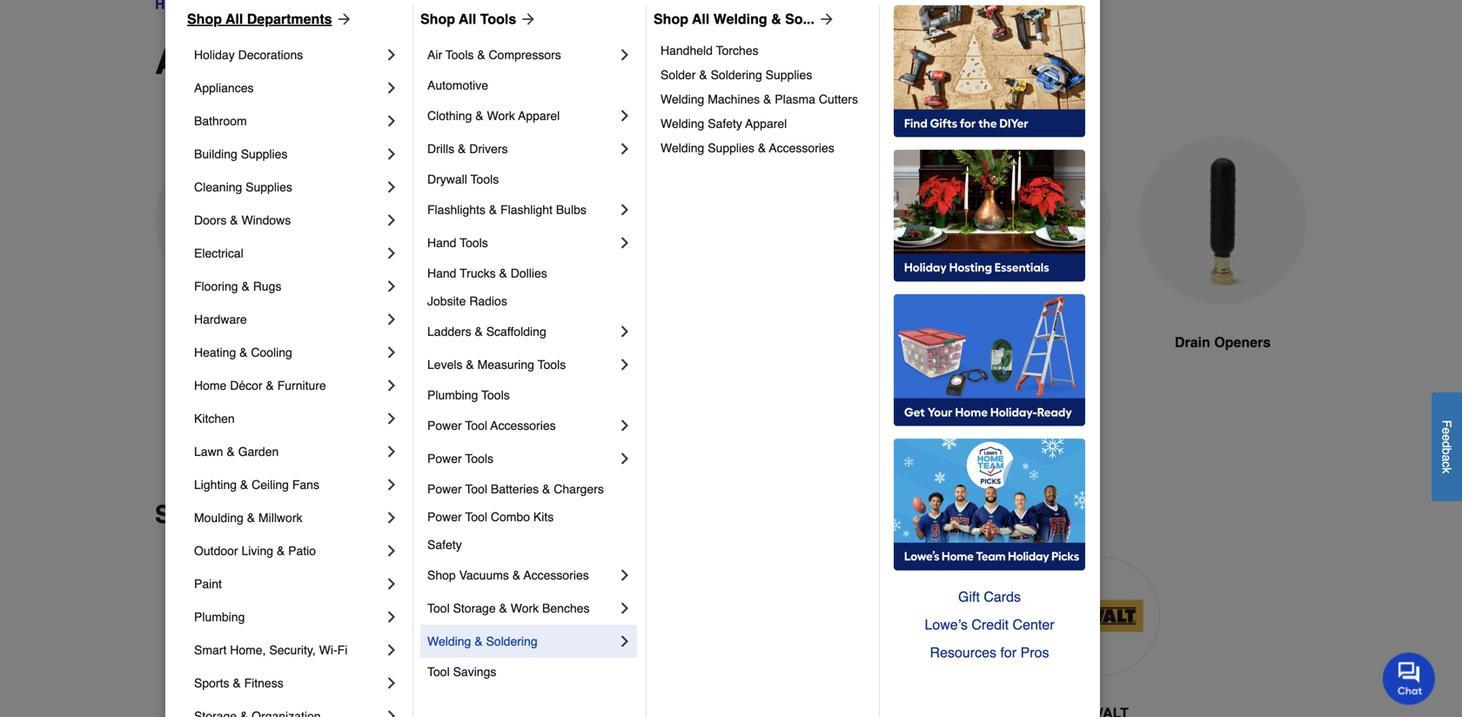 Task type: vqa. For each thing, say whether or not it's contained in the screenshot.
the top PLUMBING
yes



Task type: describe. For each thing, give the bounding box(es) containing it.
plumbing tools
[[427, 388, 510, 402]]

ladders & scaffolding
[[427, 325, 546, 339]]

lowe's credit center
[[925, 617, 1055, 633]]

welding & soldering
[[427, 635, 538, 648]]

trucks
[[460, 266, 496, 280]]

accessories for vacuums
[[524, 568, 589, 582]]

chevron right image for plumbing
[[383, 608, 400, 626]]

solder & soldering supplies
[[661, 68, 812, 82]]

drain cleaners & chemicals
[[577, 334, 689, 371]]

tools for air tools & compressors
[[446, 48, 474, 62]]

cleaning
[[194, 180, 242, 194]]

drain for drain snakes
[[982, 334, 1018, 350]]

hardware
[[194, 312, 247, 326]]

storage
[[453, 601, 496, 615]]

hand for hand augers
[[196, 334, 231, 350]]

hand tools
[[427, 236, 488, 250]]

work inside clothing & work apparel link
[[487, 109, 515, 123]]

hand tools link
[[427, 226, 616, 259]]

paint
[[194, 577, 222, 591]]

machines
[[708, 92, 760, 106]]

smart
[[194, 643, 227, 657]]

shop for shop by brand
[[155, 501, 216, 529]]

cobra logo. image
[[598, 557, 717, 676]]

lawn & garden link
[[194, 435, 383, 468]]

find gifts for the diyer. image
[[894, 5, 1085, 138]]

& left the ceiling
[[240, 478, 248, 492]]

resources
[[930, 645, 997, 661]]

plungers
[[294, 42, 443, 82]]

all for welding
[[692, 11, 710, 27]]

shop for shop vacuums & accessories
[[427, 568, 456, 582]]

soldering for welding
[[486, 635, 538, 648]]

shop for shop all tools
[[420, 11, 455, 27]]

& left 'rugs'
[[242, 279, 250, 293]]

& left cooling on the left of page
[[239, 346, 248, 359]]

chevron right image for doors & windows
[[383, 212, 400, 229]]

drywall tools link
[[427, 165, 634, 193]]

automotive link
[[427, 71, 634, 99]]

air tools & compressors
[[427, 48, 561, 62]]

torches
[[716, 44, 759, 57]]

fi
[[337, 643, 348, 657]]

outdoor living & patio link
[[194, 534, 383, 567]]

& down welding safety apparel link
[[758, 141, 766, 155]]

power for power tool combo kits
[[427, 510, 462, 524]]

clothing & work apparel link
[[427, 99, 616, 132]]

welding for welding safety apparel
[[661, 117, 704, 131]]

supplies inside solder & soldering supplies link
[[766, 68, 812, 82]]

tool left storage
[[427, 601, 450, 615]]

& right storage
[[499, 601, 507, 615]]

supplies for welding supplies & accessories
[[708, 141, 755, 155]]

shop all welding & so...
[[654, 11, 815, 27]]

augers for machine augers
[[442, 334, 490, 350]]

flooring & rugs link
[[194, 270, 383, 303]]

drain cleaners & chemicals link
[[548, 137, 717, 416]]

chevron right image for home décor & furniture
[[383, 377, 400, 394]]

cleaning supplies link
[[194, 171, 383, 204]]

dewalt logo. image
[[1040, 557, 1160, 676]]

ceiling
[[252, 478, 289, 492]]

chevron right image for cleaning supplies
[[383, 178, 400, 196]]

drills
[[427, 142, 454, 156]]

tool storage & work benches
[[427, 601, 590, 615]]

arrow right image
[[332, 10, 353, 28]]

hand for hand tools
[[427, 236, 456, 250]]

power tool combo kits link
[[427, 503, 634, 531]]

power tool accessories link
[[427, 409, 616, 442]]

chevron right image for paint
[[383, 575, 400, 593]]

shop all tools
[[420, 11, 516, 27]]

welding safety apparel
[[661, 117, 787, 131]]

a
[[1440, 455, 1454, 461]]

clothing
[[427, 109, 472, 123]]

chevron right image for hardware
[[383, 311, 400, 328]]

shop all departments link
[[187, 9, 353, 30]]

welding for welding supplies & accessories
[[661, 141, 704, 155]]

safety inside safety link
[[427, 538, 462, 552]]

welding inside 'link'
[[713, 11, 767, 27]]

& right clothing
[[475, 109, 484, 123]]

tool for batteries
[[465, 482, 487, 496]]

dollies
[[511, 266, 547, 280]]

chargers
[[554, 482, 604, 496]]

resources for pros link
[[894, 639, 1085, 667]]

shop all departments
[[187, 11, 332, 27]]

chevron right image for welding & soldering
[[616, 633, 634, 650]]

plasma
[[775, 92, 815, 106]]

combo
[[491, 510, 530, 524]]

furniture
[[277, 379, 326, 393]]

tools for plumbing tools
[[481, 388, 510, 402]]

chevron right image for building supplies
[[383, 145, 400, 163]]

chevron right image for appliances
[[383, 79, 400, 97]]

chevron right image for heating & cooling
[[383, 344, 400, 361]]

chevron right image for holiday decorations
[[383, 46, 400, 64]]

shop for shop all welding & so...
[[654, 11, 688, 27]]

chevron right image for hand tools
[[616, 234, 634, 252]]

handheld
[[661, 44, 713, 57]]

chevron right image for power tool accessories
[[616, 417, 634, 434]]

brasscraft logo. image
[[450, 557, 570, 676]]

moulding & millwork
[[194, 511, 302, 525]]

accessories for supplies
[[769, 141, 834, 155]]

jobsite
[[427, 294, 466, 308]]

chevron right image for air tools & compressors
[[616, 46, 634, 64]]

lighting & ceiling fans link
[[194, 468, 383, 501]]

c
[[1440, 461, 1454, 467]]

smart home, security, wi-fi
[[194, 643, 348, 657]]

shop for shop all departments
[[187, 11, 222, 27]]

décor
[[230, 379, 262, 393]]

solder
[[661, 68, 696, 82]]

b
[[1440, 448, 1454, 455]]

& left so...
[[771, 11, 781, 27]]

1 horizontal spatial apparel
[[745, 117, 787, 131]]

all for departments
[[226, 11, 243, 27]]

chevron right image for bathroom
[[383, 112, 400, 130]]

& right sports
[[233, 676, 241, 690]]

power for power tool batteries & chargers
[[427, 482, 462, 496]]

& left flashlight
[[489, 203, 497, 217]]

levels & measuring tools link
[[427, 348, 616, 381]]

building supplies
[[194, 147, 288, 161]]

chevron right image for lighting & ceiling fans
[[383, 476, 400, 494]]

snakes
[[1022, 334, 1070, 350]]

drivers
[[469, 142, 508, 156]]

shop vacuums & accessories link
[[427, 559, 616, 592]]

flashlights
[[427, 203, 486, 217]]

gift
[[958, 589, 980, 605]]

& right doors
[[230, 213, 238, 227]]

hand augers link
[[155, 137, 324, 395]]

chevron right image for clothing & work apparel
[[616, 107, 634, 124]]

chat invite button image
[[1383, 652, 1436, 705]]

1 horizontal spatial openers
[[1214, 334, 1271, 350]]

plumbing for plumbing tools
[[427, 388, 478, 402]]

doors
[[194, 213, 227, 227]]

chevron right image for outdoor living & patio
[[383, 542, 400, 560]]

& right solder in the top of the page
[[699, 68, 707, 82]]

tool savings
[[427, 665, 496, 679]]

plumbing link
[[194, 601, 383, 634]]

home,
[[230, 643, 266, 657]]

fitness
[[244, 676, 283, 690]]

chevron right image for electrical
[[383, 245, 400, 262]]

chevron right image for levels & measuring tools
[[616, 356, 634, 373]]

holiday hosting essentials. image
[[894, 150, 1085, 282]]

korky logo. image
[[893, 557, 1012, 676]]

& right trucks
[[499, 266, 507, 280]]

& left patio
[[277, 544, 285, 558]]

shop vacuums & accessories
[[427, 568, 589, 582]]

0 horizontal spatial openers
[[586, 42, 728, 82]]

work inside tool storage & work benches link
[[511, 601, 539, 615]]

hand trucks & dollies
[[427, 266, 547, 280]]

supplies for building supplies
[[241, 147, 288, 161]]

cutters
[[819, 92, 858, 106]]

& down solder & soldering supplies link at the top of page
[[763, 92, 771, 106]]

tool savings link
[[427, 658, 634, 686]]

living
[[242, 544, 273, 558]]

savings
[[453, 665, 496, 679]]

tool storage & work benches link
[[427, 592, 616, 625]]

handheld torches link
[[661, 38, 867, 63]]

1 e from the top
[[1440, 427, 1454, 434]]

welding machines & plasma cutters link
[[661, 87, 867, 111]]

tools for drywall tools
[[471, 172, 499, 186]]

tool for accessories
[[465, 419, 487, 433]]

& right vacuums
[[512, 568, 521, 582]]

garden
[[238, 445, 279, 459]]



Task type: locate. For each thing, give the bounding box(es) containing it.
shop by brand
[[155, 501, 328, 529]]

chevron right image for lawn & garden
[[383, 443, 400, 460]]

1 horizontal spatial soldering
[[711, 68, 762, 82]]

chevron right image
[[383, 46, 400, 64], [383, 79, 400, 97], [616, 107, 634, 124], [383, 112, 400, 130], [616, 140, 634, 158], [383, 145, 400, 163], [383, 178, 400, 196], [616, 201, 634, 218], [616, 234, 634, 252], [383, 311, 400, 328], [616, 356, 634, 373], [616, 417, 634, 434], [383, 443, 400, 460], [383, 476, 400, 494], [383, 542, 400, 560], [616, 567, 634, 584], [383, 575, 400, 593], [616, 600, 634, 617], [383, 608, 400, 626], [383, 641, 400, 659]]

cards
[[984, 589, 1021, 605]]

home décor & furniture link
[[194, 369, 383, 402]]

drain
[[488, 42, 577, 82], [577, 334, 612, 350], [982, 334, 1018, 350], [1175, 334, 1210, 350]]

& right air
[[453, 42, 478, 82]]

resources for pros
[[930, 645, 1049, 661]]

get your home holiday-ready. image
[[894, 294, 1085, 426]]

cooling
[[251, 346, 292, 359]]

4 power from the top
[[427, 510, 462, 524]]

1 vertical spatial shop
[[427, 568, 456, 582]]

lowe's credit center link
[[894, 611, 1085, 639]]

e up d
[[1440, 427, 1454, 434]]

1 vertical spatial work
[[511, 601, 539, 615]]

f e e d b a c k
[[1440, 420, 1454, 474]]

1 vertical spatial soldering
[[486, 635, 538, 648]]

shop up air
[[420, 11, 455, 27]]

machine augers link
[[352, 137, 520, 395]]

sports
[[194, 676, 229, 690]]

accessories down welding safety apparel link
[[769, 141, 834, 155]]

fans
[[292, 478, 319, 492]]

e
[[1440, 427, 1454, 434], [1440, 434, 1454, 441]]

& up savings
[[475, 635, 483, 648]]

3 power from the top
[[427, 482, 462, 496]]

a yellow jug of drano commercial line drain cleaner. image
[[548, 137, 717, 306]]

rugs
[[253, 279, 281, 293]]

drywall tools
[[427, 172, 499, 186]]

soldering down tool storage & work benches on the bottom left of the page
[[486, 635, 538, 648]]

a cobra rubber bladder with brass fitting. image
[[1138, 137, 1307, 306]]

shop inside shop all departments link
[[187, 11, 222, 27]]

hardware link
[[194, 303, 383, 336]]

soldering
[[711, 68, 762, 82], [486, 635, 538, 648]]

2 vertical spatial hand
[[196, 334, 231, 350]]

arrow right image up compressors
[[516, 10, 537, 28]]

shop down lighting
[[155, 501, 216, 529]]

arrow right image up handheld torches link
[[815, 10, 835, 28]]

0 horizontal spatial augers
[[235, 334, 282, 350]]

drywall
[[427, 172, 467, 186]]

a black rubber plunger. image
[[745, 137, 914, 306]]

center
[[1013, 617, 1055, 633]]

chevron right image for flashlights & flashlight bulbs
[[616, 201, 634, 218]]

chevron right image for flooring & rugs
[[383, 278, 400, 295]]

home décor & furniture
[[194, 379, 326, 393]]

accessories down plumbing tools link
[[490, 419, 556, 433]]

chevron right image for sports & fitness
[[383, 675, 400, 692]]

lowe's home team holiday picks. image
[[894, 439, 1085, 571]]

welding supplies & accessories
[[661, 141, 834, 155]]

1 vertical spatial openers
[[1214, 334, 1271, 350]]

& down shop all tools link
[[477, 48, 485, 62]]

kitchen link
[[194, 402, 383, 435]]

shop inside shop all welding & so... 'link'
[[654, 11, 688, 27]]

1 horizontal spatial safety
[[708, 117, 742, 131]]

1 shop from the left
[[187, 11, 222, 27]]

benches
[[542, 601, 590, 615]]

1 augers from the left
[[235, 334, 282, 350]]

1 all from the left
[[226, 11, 243, 27]]

hand down hardware
[[196, 334, 231, 350]]

air tools & compressors link
[[427, 38, 616, 71]]

supplies down welding safety apparel
[[708, 141, 755, 155]]

& right drills
[[458, 142, 466, 156]]

patio
[[288, 544, 316, 558]]

tools right air
[[446, 48, 474, 62]]

all
[[226, 11, 243, 27], [459, 11, 476, 27], [692, 11, 710, 27]]

chevron right image for shop vacuums & accessories
[[616, 567, 634, 584]]

tool up power tool combo kits
[[465, 482, 487, 496]]

supplies inside cleaning supplies link
[[246, 180, 292, 194]]

2 power from the top
[[427, 452, 462, 466]]

cleaners
[[616, 334, 675, 350]]

accessories up benches
[[524, 568, 589, 582]]

tool left combo
[[465, 510, 487, 524]]

lighting & ceiling fans
[[194, 478, 319, 492]]

all up handheld torches
[[692, 11, 710, 27]]

outdoor living & patio
[[194, 544, 316, 558]]

0 horizontal spatial arrow right image
[[516, 10, 537, 28]]

safety link
[[427, 531, 634, 559]]

arrow right image for shop all welding & so...
[[815, 10, 835, 28]]

chevron right image for power tools
[[616, 450, 634, 467]]

1 horizontal spatial shop
[[427, 568, 456, 582]]

2 horizontal spatial all
[[692, 11, 710, 27]]

hand inside 'link'
[[427, 266, 456, 280]]

drain snakes link
[[942, 137, 1111, 395]]

lowe's
[[925, 617, 968, 633]]

jobsite radios
[[427, 294, 507, 308]]

decorations
[[238, 48, 303, 62]]

hand down flashlights
[[427, 236, 456, 250]]

flashlights & flashlight bulbs link
[[427, 193, 616, 226]]

1 power from the top
[[427, 419, 462, 433]]

tool left savings
[[427, 665, 450, 679]]

tools up air tools & compressors
[[480, 11, 516, 27]]

all for tools
[[459, 11, 476, 27]]

0 horizontal spatial shop
[[155, 501, 216, 529]]

0 horizontal spatial plumbing
[[194, 610, 245, 624]]

2 augers from the left
[[442, 334, 490, 350]]

drain inside the drain cleaners & chemicals
[[577, 334, 612, 350]]

tools up trucks
[[460, 236, 488, 250]]

1 horizontal spatial plumbing
[[427, 388, 478, 402]]

supplies
[[766, 68, 812, 82], [708, 141, 755, 155], [241, 147, 288, 161], [246, 180, 292, 194]]

& right cleaners
[[679, 334, 689, 350]]

arrow right image inside shop all welding & so... 'link'
[[815, 10, 835, 28]]

a kobalt music wire drain hand auger. image
[[155, 137, 324, 306]]

3 shop from the left
[[654, 11, 688, 27]]

shop
[[187, 11, 222, 27], [420, 11, 455, 27], [654, 11, 688, 27]]

levels & measuring tools
[[427, 358, 566, 372]]

jobsite radios link
[[427, 287, 634, 315]]

holiday
[[194, 48, 235, 62]]

measuring
[[477, 358, 534, 372]]

doors & windows link
[[194, 204, 383, 237]]

& right ladders
[[475, 325, 483, 339]]

plumbing for plumbing
[[194, 610, 245, 624]]

hand for hand trucks & dollies
[[427, 266, 456, 280]]

0 vertical spatial safety
[[708, 117, 742, 131]]

safety up vacuums
[[427, 538, 462, 552]]

plumbing down levels
[[427, 388, 478, 402]]

tools up plumbing tools link
[[538, 358, 566, 372]]

heating & cooling link
[[194, 336, 383, 369]]

1 vertical spatial hand
[[427, 266, 456, 280]]

plumbing
[[427, 388, 478, 402], [194, 610, 245, 624]]

sports & fitness link
[[194, 667, 383, 700]]

kits
[[533, 510, 554, 524]]

chevron right image for drills & drivers
[[616, 140, 634, 158]]

1 horizontal spatial all
[[459, 11, 476, 27]]

safety down machines
[[708, 117, 742, 131]]

lawn
[[194, 445, 223, 459]]

flooring
[[194, 279, 238, 293]]

wi-
[[319, 643, 337, 657]]

apparel down the automotive link
[[518, 109, 560, 123]]

augers for hand augers
[[235, 334, 282, 350]]

apparel
[[518, 109, 560, 123], [745, 117, 787, 131]]

0 vertical spatial shop
[[155, 501, 216, 529]]

lighting
[[194, 478, 237, 492]]

0 vertical spatial accessories
[[769, 141, 834, 155]]

2 horizontal spatial shop
[[654, 11, 688, 27]]

supplies up cleaning supplies
[[241, 147, 288, 161]]

all up holiday decorations
[[226, 11, 243, 27]]

gift cards
[[958, 589, 1021, 605]]

shop up holiday
[[187, 11, 222, 27]]

shop left vacuums
[[427, 568, 456, 582]]

3 all from the left
[[692, 11, 710, 27]]

supplies up windows
[[246, 180, 292, 194]]

& left millwork
[[247, 511, 255, 525]]

so...
[[785, 11, 815, 27]]

2 arrow right image from the left
[[815, 10, 835, 28]]

doors & windows
[[194, 213, 291, 227]]

0 horizontal spatial safety
[[427, 538, 462, 552]]

all up air tools & compressors
[[459, 11, 476, 27]]

drain for drain openers
[[1175, 334, 1210, 350]]

1 horizontal spatial arrow right image
[[815, 10, 835, 28]]

outdoor
[[194, 544, 238, 558]]

1 vertical spatial safety
[[427, 538, 462, 552]]

zep logo. image
[[302, 557, 422, 676]]

work
[[487, 109, 515, 123], [511, 601, 539, 615]]

tools down levels & measuring tools
[[481, 388, 510, 402]]

scaffolding
[[486, 325, 546, 339]]

0 horizontal spatial soldering
[[486, 635, 538, 648]]

power for power tool accessories
[[427, 419, 462, 433]]

windows
[[241, 213, 291, 227]]

arrow right image
[[516, 10, 537, 28], [815, 10, 835, 28]]

chevron right image for moulding & millwork
[[383, 509, 400, 527]]

shop up handheld
[[654, 11, 688, 27]]

tools down drivers
[[471, 172, 499, 186]]

drain for drain cleaners & chemicals
[[577, 334, 612, 350]]

power tool combo kits
[[427, 510, 554, 524]]

drills & drivers link
[[427, 132, 616, 165]]

power inside "link"
[[427, 510, 462, 524]]

flashlights & flashlight bulbs
[[427, 203, 587, 217]]

a brass craft music wire machine auger. image
[[352, 137, 520, 306]]

welding & soldering link
[[427, 625, 616, 658]]

radios
[[469, 294, 507, 308]]

compressors
[[489, 48, 561, 62]]

welding for welding machines & plasma cutters
[[661, 92, 704, 106]]

soldering for solder
[[711, 68, 762, 82]]

tools for power tools
[[465, 452, 494, 466]]

augers,
[[155, 42, 285, 82]]

chevron right image for tool storage & work benches
[[616, 600, 634, 617]]

f
[[1440, 420, 1454, 427]]

supplies inside building supplies "link"
[[241, 147, 288, 161]]

1 vertical spatial plumbing
[[194, 610, 245, 624]]

1 vertical spatial accessories
[[490, 419, 556, 433]]

work up drivers
[[487, 109, 515, 123]]

0 horizontal spatial shop
[[187, 11, 222, 27]]

power tools
[[427, 452, 494, 466]]

safety inside welding safety apparel link
[[708, 117, 742, 131]]

arrow right image inside shop all tools link
[[516, 10, 537, 28]]

& up the kits
[[542, 482, 550, 496]]

chevron right image for ladders & scaffolding
[[616, 323, 634, 340]]

tools down the power tool accessories
[[465, 452, 494, 466]]

1 arrow right image from the left
[[516, 10, 537, 28]]

power for power tools
[[427, 452, 462, 466]]

0 vertical spatial work
[[487, 109, 515, 123]]

welding for welding & soldering
[[427, 635, 471, 648]]

k
[[1440, 467, 1454, 474]]

tools for hand tools
[[460, 236, 488, 250]]

supplies for cleaning supplies
[[246, 180, 292, 194]]

shop all welding & so... link
[[654, 9, 835, 30]]

2 e from the top
[[1440, 434, 1454, 441]]

solder & soldering supplies link
[[661, 63, 867, 87]]

0 horizontal spatial apparel
[[518, 109, 560, 123]]

batteries
[[491, 482, 539, 496]]

apparel up welding supplies & accessories link at top
[[745, 117, 787, 131]]

tool down the plumbing tools
[[465, 419, 487, 433]]

work down the shop vacuums & accessories link at left bottom
[[511, 601, 539, 615]]

supplies up the plasma
[[766, 68, 812, 82]]

shop inside shop all tools link
[[420, 11, 455, 27]]

building supplies link
[[194, 138, 383, 171]]

machine augers
[[383, 334, 490, 350]]

& inside the drain cleaners & chemicals
[[679, 334, 689, 350]]

hand up the 'jobsite'
[[427, 266, 456, 280]]

tool inside "link"
[[465, 510, 487, 524]]

moulding
[[194, 511, 244, 525]]

& right levels
[[466, 358, 474, 372]]

machine
[[383, 334, 438, 350]]

0 horizontal spatial all
[[226, 11, 243, 27]]

1 horizontal spatial augers
[[442, 334, 490, 350]]

welding machines & plasma cutters
[[661, 92, 858, 106]]

levels
[[427, 358, 463, 372]]

chevron right image for smart home, security, wi-fi
[[383, 641, 400, 659]]

drain openers
[[1175, 334, 1271, 350]]

supplies inside welding supplies & accessories link
[[708, 141, 755, 155]]

2 vertical spatial accessories
[[524, 568, 589, 582]]

2 all from the left
[[459, 11, 476, 27]]

plumbing up smart
[[194, 610, 245, 624]]

tool for combo
[[465, 510, 487, 524]]

chevron right image
[[616, 46, 634, 64], [383, 212, 400, 229], [383, 245, 400, 262], [383, 278, 400, 295], [616, 323, 634, 340], [383, 344, 400, 361], [383, 377, 400, 394], [383, 410, 400, 427], [616, 450, 634, 467], [383, 509, 400, 527], [616, 633, 634, 650], [383, 675, 400, 692], [383, 708, 400, 717]]

0 vertical spatial soldering
[[711, 68, 762, 82]]

all inside 'link'
[[692, 11, 710, 27]]

& right lawn
[[227, 445, 235, 459]]

0 vertical spatial hand
[[427, 236, 456, 250]]

kitchen
[[194, 412, 235, 426]]

soldering down torches
[[711, 68, 762, 82]]

& right décor
[[266, 379, 274, 393]]

e up b
[[1440, 434, 1454, 441]]

1 horizontal spatial shop
[[420, 11, 455, 27]]

0 vertical spatial openers
[[586, 42, 728, 82]]

orange drain snakes. image
[[942, 137, 1111, 306]]

welding
[[713, 11, 767, 27], [661, 92, 704, 106], [661, 117, 704, 131], [661, 141, 704, 155], [427, 635, 471, 648]]

moulding & millwork link
[[194, 501, 383, 534]]

clothing & work apparel
[[427, 109, 560, 123]]

arrow right image for shop all tools
[[516, 10, 537, 28]]

chevron right image for kitchen
[[383, 410, 400, 427]]

0 vertical spatial plumbing
[[427, 388, 478, 402]]

2 shop from the left
[[420, 11, 455, 27]]



